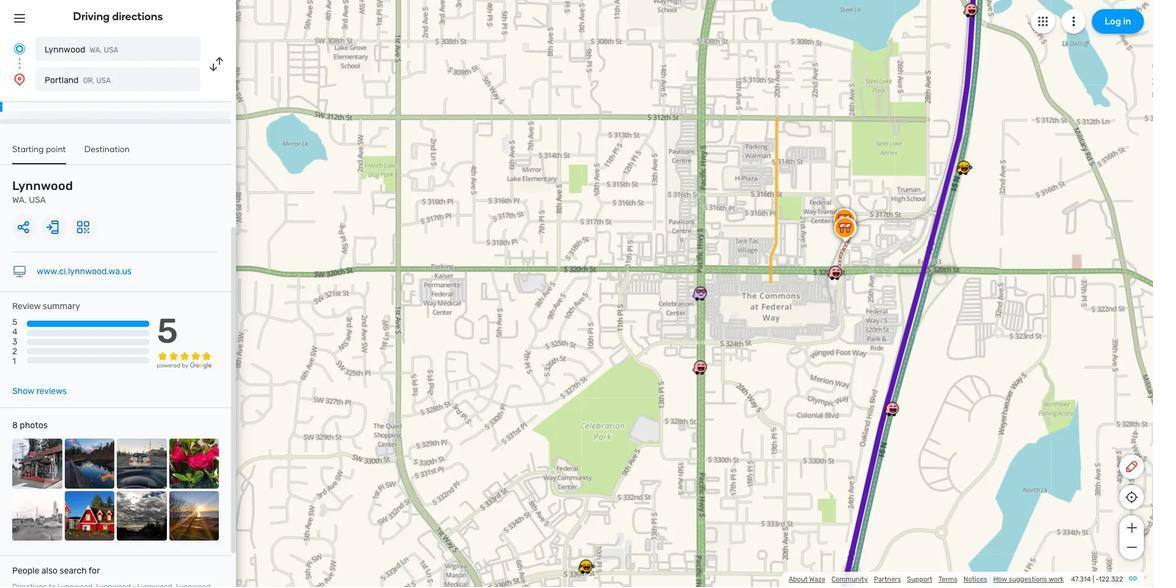Task type: describe. For each thing, give the bounding box(es) containing it.
47.314 | -122.322
[[1072, 576, 1124, 584]]

starting
[[12, 144, 44, 155]]

location image
[[12, 72, 27, 87]]

190.1 miles
[[34, 93, 77, 102]]

2
[[12, 347, 17, 357]]

starting point button
[[12, 144, 66, 165]]

zoom out image
[[1125, 541, 1140, 555]]

image 4 of lynnwood, lynnwood image
[[169, 439, 219, 489]]

5 for 5
[[157, 311, 178, 352]]

directions
[[112, 10, 163, 23]]

2 vertical spatial usa
[[29, 195, 46, 206]]

notices link
[[964, 576, 988, 584]]

image 5 of lynnwood, lynnwood image
[[12, 492, 62, 541]]

image 6 of lynnwood, lynnwood image
[[65, 492, 114, 541]]

8 photos
[[12, 421, 48, 431]]

portland
[[45, 75, 79, 86]]

0 vertical spatial lynnwood wa, usa
[[45, 45, 118, 55]]

waze
[[810, 576, 826, 584]]

about waze link
[[789, 576, 826, 584]]

driving directions
[[73, 10, 163, 23]]

1 vertical spatial lynnwood
[[12, 179, 73, 193]]

0 vertical spatial wa,
[[90, 46, 102, 54]]

summary
[[43, 302, 80, 312]]

review
[[12, 302, 41, 312]]

about waze community partners support terms notices how suggestions work
[[789, 576, 1064, 584]]

work
[[1049, 576, 1064, 584]]

image 8 of lynnwood, lynnwood image
[[169, 492, 219, 541]]

support link
[[907, 576, 933, 584]]

also
[[41, 566, 58, 577]]

8
[[12, 421, 18, 431]]

photos
[[20, 421, 48, 431]]

47.314
[[1072, 576, 1091, 584]]

community
[[832, 576, 868, 584]]

for
[[89, 566, 100, 577]]

notices
[[964, 576, 988, 584]]

partners
[[874, 576, 901, 584]]

1 vertical spatial lynnwood wa, usa
[[12, 179, 73, 206]]

show reviews
[[12, 387, 67, 397]]

image 3 of lynnwood, lynnwood image
[[117, 439, 167, 489]]

122.322
[[1099, 576, 1124, 584]]

starting point
[[12, 144, 66, 155]]

destination
[[84, 144, 130, 155]]

image 2 of lynnwood, lynnwood image
[[65, 439, 114, 489]]

0 vertical spatial lynnwood
[[45, 45, 85, 55]]

usa inside portland or, usa
[[96, 76, 111, 85]]

www.ci.lynnwood.wa.us
[[37, 267, 132, 277]]



Task type: vqa. For each thing, say whether or not it's contained in the screenshot.
español
no



Task type: locate. For each thing, give the bounding box(es) containing it.
usa down driving directions
[[104, 46, 118, 54]]

how
[[994, 576, 1008, 584]]

review summary
[[12, 302, 80, 312]]

lynnwood down starting point button
[[12, 179, 73, 193]]

1 vertical spatial wa,
[[12, 195, 27, 206]]

lynnwood up portland
[[45, 45, 85, 55]]

-
[[1096, 576, 1099, 584]]

lynnwood wa, usa down starting point button
[[12, 179, 73, 206]]

miles
[[54, 93, 77, 102]]

1 horizontal spatial wa,
[[90, 46, 102, 54]]

5 inside the 5 4 3 2 1
[[12, 318, 17, 328]]

1 horizontal spatial 5
[[157, 311, 178, 352]]

point
[[46, 144, 66, 155]]

|
[[1093, 576, 1095, 584]]

or,
[[83, 76, 95, 85]]

1 vertical spatial usa
[[96, 76, 111, 85]]

people
[[12, 566, 39, 577]]

pencil image
[[1125, 460, 1140, 475]]

destination button
[[84, 144, 130, 163]]

zoom in image
[[1125, 521, 1140, 536]]

image 7 of lynnwood, lynnwood image
[[117, 492, 167, 541]]

show
[[12, 387, 34, 397]]

wa, up or,
[[90, 46, 102, 54]]

190.1
[[34, 93, 52, 102]]

lynnwood wa, usa
[[45, 45, 118, 55], [12, 179, 73, 206]]

computer image
[[12, 265, 27, 280]]

about
[[789, 576, 808, 584]]

community link
[[832, 576, 868, 584]]

image 1 of lynnwood, lynnwood image
[[12, 439, 62, 489]]

portland or, usa
[[45, 75, 111, 86]]

usa down starting point button
[[29, 195, 46, 206]]

wa,
[[90, 46, 102, 54], [12, 195, 27, 206]]

3
[[12, 337, 17, 348]]

suggestions
[[1009, 576, 1048, 584]]

usa right or,
[[96, 76, 111, 85]]

support
[[907, 576, 933, 584]]

0 horizontal spatial 5
[[12, 318, 17, 328]]

wa, down starting point button
[[12, 195, 27, 206]]

1
[[12, 357, 16, 367]]

link image
[[1128, 574, 1138, 584]]

how suggestions work link
[[994, 576, 1064, 584]]

lynnwood
[[45, 45, 85, 55], [12, 179, 73, 193]]

search
[[60, 566, 87, 577]]

0 horizontal spatial wa,
[[12, 195, 27, 206]]

usa
[[104, 46, 118, 54], [96, 76, 111, 85], [29, 195, 46, 206]]

terms
[[939, 576, 958, 584]]

www.ci.lynnwood.wa.us link
[[37, 267, 132, 277]]

reviews
[[36, 387, 67, 397]]

4
[[12, 327, 18, 338]]

current location image
[[12, 42, 27, 56]]

5
[[157, 311, 178, 352], [12, 318, 17, 328]]

lynnwood wa, usa up portland or, usa
[[45, 45, 118, 55]]

people also search for
[[12, 566, 100, 577]]

5 4 3 2 1
[[12, 318, 18, 367]]

partners link
[[874, 576, 901, 584]]

5 for 5 4 3 2 1
[[12, 318, 17, 328]]

0 vertical spatial usa
[[104, 46, 118, 54]]

terms link
[[939, 576, 958, 584]]

driving
[[73, 10, 110, 23]]



